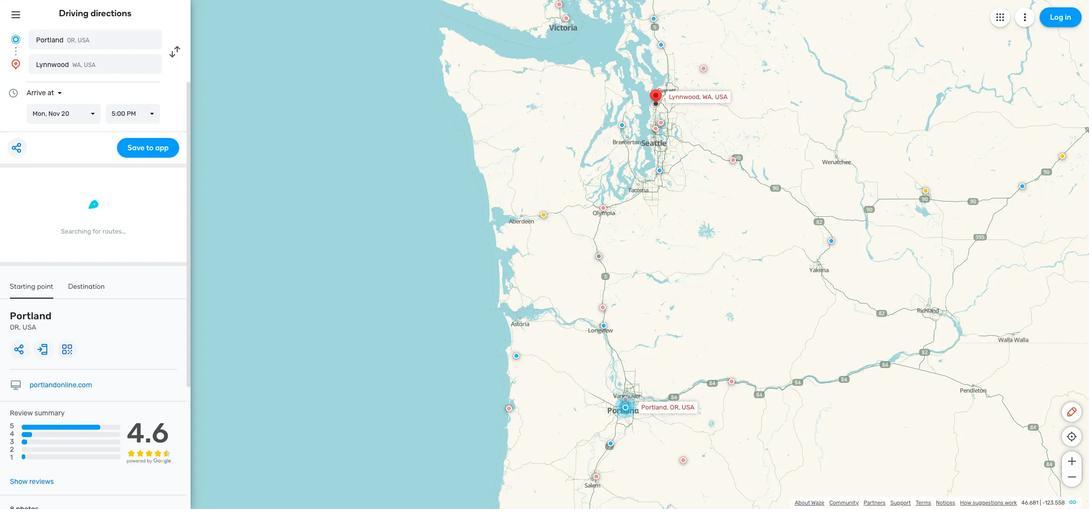 Task type: describe. For each thing, give the bounding box(es) containing it.
pm
[[127, 110, 136, 117]]

usa down starting point button
[[22, 324, 36, 332]]

1
[[10, 454, 13, 463]]

123.558
[[1045, 501, 1065, 507]]

link image
[[1069, 499, 1077, 507]]

suggestions
[[973, 501, 1004, 507]]

usa down driving
[[78, 37, 90, 44]]

location image
[[10, 58, 22, 70]]

mon, nov 20 list box
[[27, 104, 101, 124]]

for
[[93, 228, 101, 235]]

support link
[[890, 501, 911, 507]]

portland,
[[641, 404, 668, 412]]

computer image
[[10, 380, 22, 392]]

1 vertical spatial portland or, usa
[[10, 311, 52, 332]]

5:00 pm list box
[[106, 104, 160, 124]]

5
[[10, 423, 14, 431]]

community
[[829, 501, 859, 507]]

reviews
[[29, 478, 54, 487]]

lynnwood,
[[669, 93, 701, 101]]

5:00 pm
[[112, 110, 136, 117]]

mon, nov 20
[[33, 110, 69, 117]]

about
[[795, 501, 810, 507]]

how
[[960, 501, 971, 507]]

notices
[[936, 501, 955, 507]]

-
[[1042, 501, 1045, 507]]

portlandonline.com
[[30, 382, 92, 390]]

show reviews
[[10, 478, 54, 487]]

starting
[[10, 283, 35, 291]]

at
[[47, 89, 54, 97]]

point
[[37, 283, 53, 291]]

clock image
[[7, 87, 19, 99]]

4
[[10, 431, 14, 439]]

lynnwood wa, usa
[[36, 61, 96, 69]]

notices link
[[936, 501, 955, 507]]

summary
[[34, 410, 65, 418]]

waze
[[811, 501, 824, 507]]

wa, for lynnwood,
[[702, 93, 713, 101]]

usa right portland,
[[682, 404, 694, 412]]

review
[[10, 410, 33, 418]]

portlandonline.com link
[[30, 382, 92, 390]]

2 horizontal spatial or,
[[670, 404, 680, 412]]

arrive
[[27, 89, 46, 97]]

searching
[[61, 228, 91, 235]]

nov
[[48, 110, 60, 117]]

terms
[[916, 501, 931, 507]]

1 vertical spatial hazard image
[[923, 188, 929, 194]]

zoom in image
[[1066, 456, 1078, 468]]

routes…
[[102, 228, 126, 235]]

directions
[[91, 8, 132, 19]]

destination
[[68, 283, 105, 291]]

lynnwood, wa, usa
[[669, 93, 728, 101]]

2 vertical spatial hazard image
[[541, 212, 546, 218]]

5 4 3 2 1
[[10, 423, 14, 463]]

about waze community partners support terms notices how suggestions work 46.681 | -123.558
[[795, 501, 1065, 507]]

mon,
[[33, 110, 47, 117]]



Task type: locate. For each thing, give the bounding box(es) containing it.
0 vertical spatial portland or, usa
[[36, 36, 90, 44]]

2 horizontal spatial hazard image
[[1059, 154, 1065, 159]]

0 vertical spatial or,
[[67, 37, 76, 44]]

1 vertical spatial wa,
[[702, 93, 713, 101]]

0 vertical spatial portland
[[36, 36, 64, 44]]

partners
[[864, 501, 885, 507]]

portland, or, usa
[[641, 404, 694, 412]]

3
[[10, 439, 14, 447]]

work
[[1005, 501, 1017, 507]]

portland
[[36, 36, 64, 44], [10, 311, 52, 322]]

usa right lynnwood
[[84, 62, 96, 69]]

support
[[890, 501, 911, 507]]

1 vertical spatial or,
[[10, 324, 21, 332]]

|
[[1040, 501, 1041, 507]]

4.6
[[127, 418, 169, 450]]

0 vertical spatial wa,
[[72, 62, 82, 69]]

show
[[10, 478, 28, 487]]

destination button
[[68, 283, 105, 298]]

1 horizontal spatial wa,
[[702, 93, 713, 101]]

2 vertical spatial or,
[[670, 404, 680, 412]]

zoom out image
[[1066, 472, 1078, 484]]

20
[[61, 110, 69, 117]]

46.681
[[1021, 501, 1038, 507]]

searching for routes…
[[61, 228, 126, 235]]

review summary
[[10, 410, 65, 418]]

portland or, usa up lynnwood wa, usa
[[36, 36, 90, 44]]

pencil image
[[1066, 407, 1078, 419]]

portland down starting point button
[[10, 311, 52, 322]]

portland or, usa
[[36, 36, 90, 44], [10, 311, 52, 332]]

terms link
[[916, 501, 931, 507]]

wa, inside lynnwood wa, usa
[[72, 62, 82, 69]]

0 vertical spatial hazard image
[[1059, 154, 1065, 159]]

starting point button
[[10, 283, 53, 299]]

0 horizontal spatial or,
[[10, 324, 21, 332]]

or, up lynnwood wa, usa
[[67, 37, 76, 44]]

community link
[[829, 501, 859, 507]]

about waze link
[[795, 501, 824, 507]]

0 horizontal spatial wa,
[[72, 62, 82, 69]]

road closed image
[[556, 1, 562, 7], [653, 126, 659, 132], [730, 157, 736, 163], [600, 205, 606, 211], [622, 403, 628, 409], [506, 406, 512, 412]]

road closed image
[[563, 15, 569, 21], [701, 66, 706, 72], [658, 120, 664, 126], [600, 305, 606, 311], [729, 379, 735, 385], [623, 397, 628, 403], [680, 458, 686, 464], [593, 474, 599, 480]]

driving directions
[[59, 8, 132, 19]]

wa,
[[72, 62, 82, 69], [702, 93, 713, 101]]

or, right portland,
[[670, 404, 680, 412]]

usa
[[78, 37, 90, 44], [84, 62, 96, 69], [715, 93, 728, 101], [22, 324, 36, 332], [682, 404, 694, 412]]

1 horizontal spatial hazard image
[[923, 188, 929, 194]]

driving
[[59, 8, 89, 19]]

portland up lynnwood
[[36, 36, 64, 44]]

wa, right 'lynnwood,'
[[702, 93, 713, 101]]

arrive at
[[27, 89, 54, 97]]

wa, for lynnwood
[[72, 62, 82, 69]]

accident image
[[596, 254, 602, 260]]

1 horizontal spatial or,
[[67, 37, 76, 44]]

current location image
[[10, 34, 22, 45]]

police image
[[651, 16, 657, 22], [658, 42, 664, 48], [1019, 184, 1025, 190], [828, 238, 834, 244], [601, 323, 607, 329]]

lynnwood
[[36, 61, 69, 69]]

or, down starting point button
[[10, 324, 21, 332]]

police image
[[619, 122, 625, 128], [657, 165, 663, 171], [513, 353, 519, 359], [608, 441, 614, 447]]

hazard image
[[1059, 154, 1065, 159], [923, 188, 929, 194], [541, 212, 546, 218]]

or,
[[67, 37, 76, 44], [10, 324, 21, 332], [670, 404, 680, 412]]

0 horizontal spatial hazard image
[[541, 212, 546, 218]]

partners link
[[864, 501, 885, 507]]

5:00
[[112, 110, 125, 117]]

usa inside lynnwood wa, usa
[[84, 62, 96, 69]]

2
[[10, 446, 14, 455]]

usa right 'lynnwood,'
[[715, 93, 728, 101]]

1 vertical spatial portland
[[10, 311, 52, 322]]

portland or, usa down starting point button
[[10, 311, 52, 332]]

wa, right lynnwood
[[72, 62, 82, 69]]

how suggestions work link
[[960, 501, 1017, 507]]

starting point
[[10, 283, 53, 291]]



Task type: vqa. For each thing, say whether or not it's contained in the screenshot.
the bottom WA,
yes



